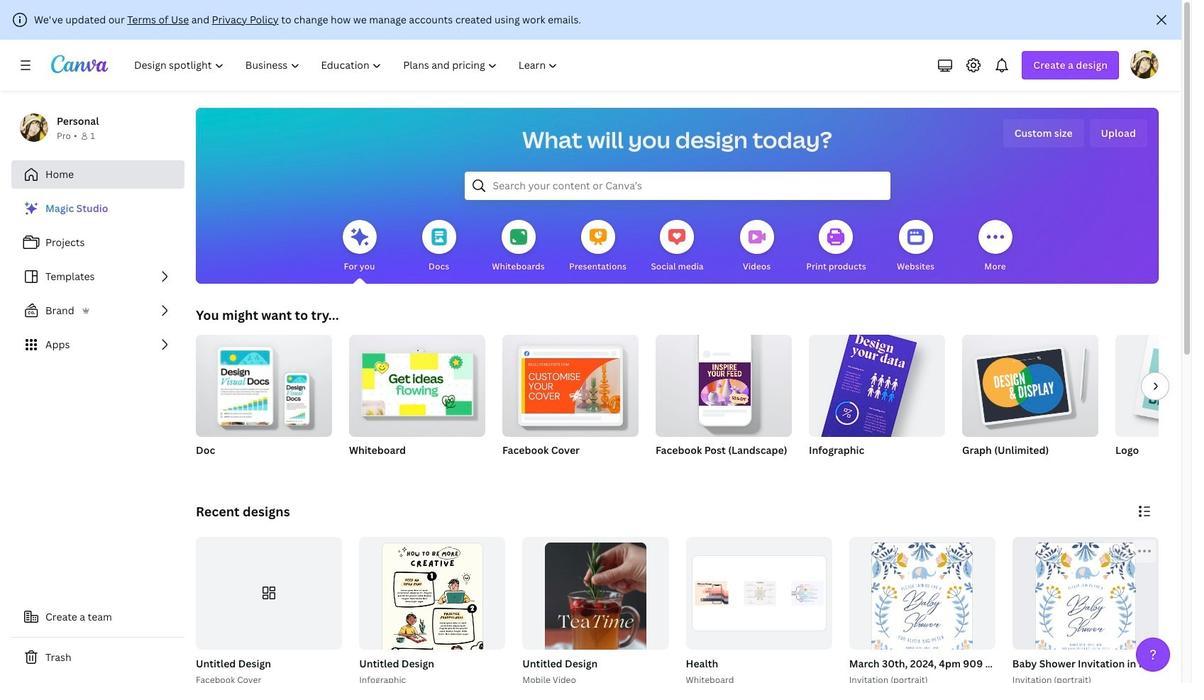 Task type: describe. For each thing, give the bounding box(es) containing it.
Search search field
[[493, 172, 862, 199]]



Task type: locate. For each thing, give the bounding box(es) containing it.
top level navigation element
[[125, 51, 570, 79]]

list
[[11, 194, 185, 359]]

None search field
[[465, 172, 890, 200]]

stephanie aranda image
[[1131, 50, 1159, 79]]

group
[[807, 325, 945, 506], [807, 325, 945, 506], [196, 329, 332, 476], [196, 329, 332, 437], [349, 329, 485, 476], [349, 329, 485, 437], [502, 329, 639, 476], [502, 329, 639, 437], [656, 329, 792, 476], [656, 329, 792, 437], [962, 335, 1099, 476], [1116, 335, 1192, 476], [193, 537, 342, 683], [196, 537, 342, 650], [356, 537, 506, 683], [359, 537, 506, 683], [520, 537, 669, 683], [523, 537, 669, 683], [683, 537, 832, 683], [686, 537, 832, 650], [846, 537, 1119, 683], [1010, 537, 1192, 683], [1013, 537, 1159, 683]]



Task type: vqa. For each thing, say whether or not it's contained in the screenshot.
search box
yes



